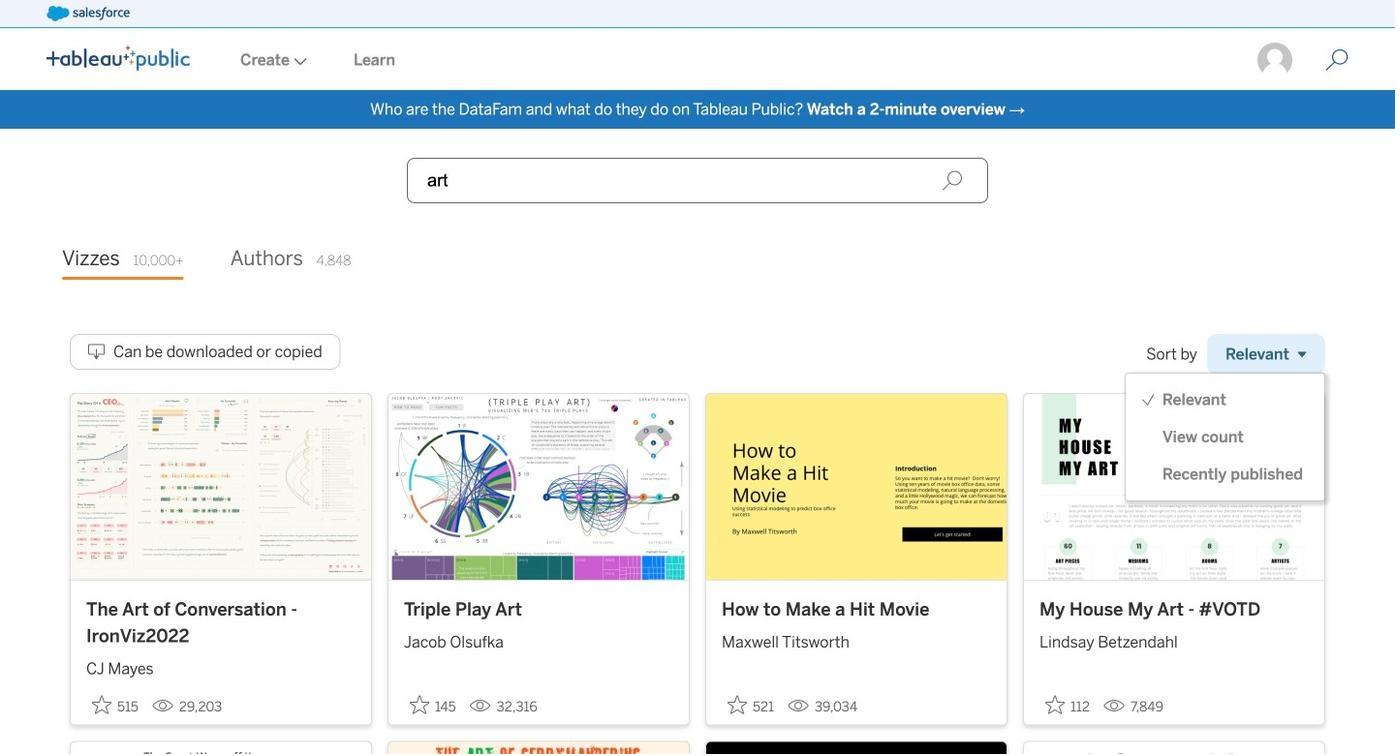 Task type: describe. For each thing, give the bounding box(es) containing it.
workbook thumbnail image for add favorite icon
[[706, 394, 1007, 580]]

salesforce logo image
[[47, 6, 130, 21]]

search image
[[942, 170, 963, 191]]

Search input field
[[407, 158, 988, 203]]

1 add favorite image from the left
[[92, 696, 111, 715]]

go to search image
[[1302, 48, 1372, 72]]

3 add favorite image from the left
[[1045, 696, 1065, 715]]

list options menu
[[1126, 382, 1324, 493]]

logo image
[[47, 46, 190, 71]]



Task type: vqa. For each thing, say whether or not it's contained in the screenshot.
Salesforce Logo
yes



Task type: locate. For each thing, give the bounding box(es) containing it.
2 workbook thumbnail image from the left
[[389, 394, 689, 580]]

1 workbook thumbnail image from the left
[[71, 394, 371, 580]]

3 workbook thumbnail image from the left
[[706, 394, 1007, 580]]

3 add favorite button from the left
[[722, 690, 780, 721]]

workbook thumbnail image for second add favorite image
[[389, 394, 689, 580]]

1 horizontal spatial add favorite image
[[410, 696, 429, 715]]

create image
[[290, 58, 307, 65]]

workbook thumbnail image
[[71, 394, 371, 580], [389, 394, 689, 580], [706, 394, 1007, 580], [1024, 394, 1324, 580]]

Add Favorite button
[[86, 690, 144, 721], [404, 690, 462, 721], [722, 690, 780, 721], [1040, 690, 1096, 721]]

workbook thumbnail image for third add favorite image from left
[[1024, 394, 1324, 580]]

add favorite image
[[92, 696, 111, 715], [410, 696, 429, 715], [1045, 696, 1065, 715]]

add favorite button for add favorite icon's workbook thumbnail
[[722, 690, 780, 721]]

4 workbook thumbnail image from the left
[[1024, 394, 1324, 580]]

4 add favorite button from the left
[[1040, 690, 1096, 721]]

2 add favorite image from the left
[[410, 696, 429, 715]]

workbook thumbnail image for 1st add favorite image
[[71, 394, 371, 580]]

add favorite image
[[728, 696, 747, 715]]

add favorite button for 1st add favorite image's workbook thumbnail
[[86, 690, 144, 721]]

gary.orlando image
[[1256, 41, 1294, 79]]

add favorite button for second add favorite image workbook thumbnail
[[404, 690, 462, 721]]

2 horizontal spatial add favorite image
[[1045, 696, 1065, 715]]

1 add favorite button from the left
[[86, 690, 144, 721]]

2 add favorite button from the left
[[404, 690, 462, 721]]

add favorite button for workbook thumbnail corresponding to third add favorite image from left
[[1040, 690, 1096, 721]]

0 horizontal spatial add favorite image
[[92, 696, 111, 715]]



